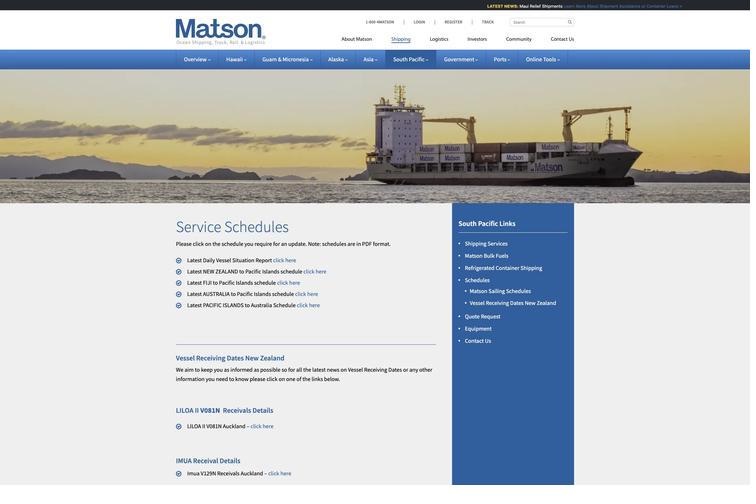 Task type: locate. For each thing, give the bounding box(es) containing it.
0 horizontal spatial on
[[205, 240, 212, 248]]

auckland for v081n
[[223, 423, 246, 430]]

contact us link up tools
[[542, 34, 575, 47]]

shipping for shipping
[[392, 37, 411, 42]]

as up need
[[224, 367, 230, 374]]

0 vertical spatial contact us link
[[542, 34, 575, 47]]

0 horizontal spatial details
[[220, 457, 241, 466]]

1 vertical spatial schedules
[[465, 277, 490, 284]]

1 vertical spatial matson
[[465, 252, 483, 260]]

1 vertical spatial dates
[[227, 354, 244, 363]]

vessel receiving dates new zealand up "informed"
[[176, 354, 285, 363]]

ii down liloa ii v081n receivals details
[[202, 423, 206, 430]]

the right the all
[[304, 367, 312, 374]]

or inside we aim to keep you as informed as possible so for all the latest news on vessel receiving dates or any other information you need to know please click on one of the links below.
[[404, 367, 409, 374]]

2 as from the left
[[254, 367, 259, 374]]

click here link for imua v129n receivals auckland – click here
[[269, 470, 292, 478]]

2 horizontal spatial shipping
[[521, 265, 543, 272]]

bulk
[[484, 252, 495, 260]]

1 vertical spatial contact us
[[465, 337, 492, 345]]

contact us link down "equipment"
[[465, 337, 492, 345]]

us down "equipment"
[[485, 337, 492, 345]]

please
[[250, 376, 266, 383]]

1 vertical spatial for
[[289, 367, 295, 374]]

1 horizontal spatial south
[[459, 219, 477, 228]]

latest for latest australia to pacific islands schedule
[[187, 290, 202, 298]]

pdf
[[363, 240, 372, 248]]

1 horizontal spatial container
[[643, 4, 662, 9]]

are
[[348, 240, 356, 248]]

community
[[507, 37, 532, 42]]

0 vertical spatial islands
[[263, 268, 280, 276]]

please click on the schedule you require for an update. note: schedules are in pdf format.
[[176, 240, 391, 248]]

details up 'imua v129n receivals auckland – click here'
[[220, 457, 241, 466]]

latest left daily
[[187, 257, 202, 264]]

2 vertical spatial islands
[[254, 290, 271, 298]]

imua
[[176, 457, 192, 466]]

on
[[205, 240, 212, 248], [341, 367, 347, 374], [279, 376, 285, 383]]

1 horizontal spatial ii
[[202, 423, 206, 430]]

0 vertical spatial –
[[247, 423, 250, 430]]

vessel receiving dates new zealand
[[470, 300, 557, 307], [176, 354, 285, 363]]

1 vertical spatial receiving
[[196, 354, 226, 363]]

ii for liloa ii v081n auckland – click here
[[202, 423, 206, 430]]

learn more about shipment assistance or container loans > link
[[560, 4, 679, 9]]

vessel inside "south pacific links" section
[[470, 300, 485, 307]]

0 horizontal spatial as
[[224, 367, 230, 374]]

1 horizontal spatial contact us
[[551, 37, 575, 42]]

vessel right news
[[348, 367, 363, 374]]

on right news
[[341, 367, 347, 374]]

1 vertical spatial auckland
[[241, 470, 263, 478]]

asia
[[364, 56, 374, 63]]

container inside "south pacific links" section
[[496, 265, 520, 272]]

on up daily
[[205, 240, 212, 248]]

click here link for latest australia to pacific islands schedule click here
[[295, 290, 318, 298]]

2 vertical spatial on
[[279, 376, 285, 383]]

dates left any
[[389, 367, 402, 374]]

pacific
[[409, 56, 425, 63], [479, 219, 499, 228], [246, 268, 261, 276], [219, 279, 235, 287], [237, 290, 253, 298]]

online tools link
[[527, 56, 561, 63]]

1 vertical spatial about
[[342, 37, 355, 42]]

contact down "equipment"
[[465, 337, 484, 345]]

0 horizontal spatial vessel receiving dates new zealand
[[176, 354, 285, 363]]

0 vertical spatial schedules
[[225, 217, 289, 237]]

pacific down shipping link
[[409, 56, 425, 63]]

0 horizontal spatial ii
[[195, 406, 199, 415]]

ii down information
[[195, 406, 199, 415]]

shipments
[[538, 4, 559, 9]]

you left the require
[[245, 240, 254, 248]]

2 vertical spatial the
[[303, 376, 311, 383]]

container down fuels
[[496, 265, 520, 272]]

shipping services link
[[465, 240, 508, 248]]

1 horizontal spatial dates
[[389, 367, 402, 374]]

1 vertical spatial zealand
[[260, 354, 285, 363]]

2 vertical spatial receiving
[[365, 367, 388, 374]]

1 vertical spatial us
[[485, 337, 492, 345]]

or right assistance
[[638, 4, 642, 9]]

0 horizontal spatial –
[[247, 423, 250, 430]]

vessel up zealand
[[216, 257, 231, 264]]

1 vertical spatial or
[[404, 367, 409, 374]]

1 vertical spatial container
[[496, 265, 520, 272]]

the right of
[[303, 376, 311, 383]]

an
[[281, 240, 287, 248]]

for left an
[[273, 240, 280, 248]]

container
[[643, 4, 662, 9], [496, 265, 520, 272]]

dates
[[511, 300, 524, 307], [227, 354, 244, 363], [389, 367, 402, 374]]

us down search image
[[569, 37, 575, 42]]

0 vertical spatial auckland
[[223, 423, 246, 430]]

imua
[[187, 470, 200, 478]]

0 vertical spatial new
[[525, 300, 536, 307]]

0 horizontal spatial about
[[342, 37, 355, 42]]

pacific up latest fiji to pacific islands schedule click here at the bottom left of page
[[246, 268, 261, 276]]

latest
[[187, 257, 202, 264], [187, 268, 202, 276], [187, 279, 202, 287], [187, 290, 202, 298], [187, 302, 202, 309]]

latest left pacific
[[187, 302, 202, 309]]

overview
[[184, 56, 207, 63]]

matson down 1-
[[356, 37, 372, 42]]

shipping for shipping services
[[465, 240, 487, 248]]

equipment
[[465, 325, 492, 333]]

we
[[176, 367, 184, 374]]

us
[[569, 37, 575, 42], [485, 337, 492, 345]]

schedules
[[225, 217, 289, 237], [465, 277, 490, 284], [507, 288, 532, 295]]

0 horizontal spatial contact us
[[465, 337, 492, 345]]

schedules up the require
[[225, 217, 289, 237]]

know
[[236, 376, 249, 383]]

the up daily
[[213, 240, 221, 248]]

receiving
[[486, 300, 509, 307], [196, 354, 226, 363], [365, 367, 388, 374]]

schedule down "latest new zealand to pacific islands schedule click here"
[[254, 279, 276, 287]]

v081n
[[200, 406, 220, 415], [207, 423, 222, 430]]

1 horizontal spatial us
[[569, 37, 575, 42]]

you down keep
[[206, 376, 215, 383]]

vessel up aim
[[176, 354, 195, 363]]

1 horizontal spatial contact us link
[[542, 34, 575, 47]]

dates down matson sailing schedules link
[[511, 300, 524, 307]]

matson up refrigerated
[[465, 252, 483, 260]]

new
[[525, 300, 536, 307], [245, 354, 259, 363]]

islands up latest australia to pacific islands schedule click here
[[236, 279, 253, 287]]

click here link for latest daily vessel situation report click here
[[273, 257, 296, 264]]

0 horizontal spatial for
[[273, 240, 280, 248]]

pacific left links
[[479, 219, 499, 228]]

latest for latest fiji to pacific islands schedule
[[187, 279, 202, 287]]

0 vertical spatial details
[[253, 406, 274, 415]]

schedule
[[274, 302, 296, 309]]

–
[[247, 423, 250, 430], [265, 470, 267, 478]]

you up need
[[214, 367, 223, 374]]

receivals right v129n
[[217, 470, 240, 478]]

here
[[286, 257, 296, 264], [316, 268, 327, 276], [290, 279, 300, 287], [308, 290, 318, 298], [309, 302, 320, 309], [263, 423, 274, 430], [281, 470, 292, 478]]

matson bulk fuels
[[465, 252, 509, 260]]

login link
[[404, 19, 435, 25]]

2 horizontal spatial receiving
[[486, 300, 509, 307]]

about up alaska link at the left of page
[[342, 37, 355, 42]]

2 vertical spatial shipping
[[521, 265, 543, 272]]

as up please
[[254, 367, 259, 374]]

1 latest from the top
[[187, 257, 202, 264]]

track link
[[472, 19, 494, 25]]

zealand inside "south pacific links" section
[[537, 300, 557, 307]]

to down latest daily vessel situation report click here
[[239, 268, 244, 276]]

0 horizontal spatial zealand
[[260, 354, 285, 363]]

latest left fiji
[[187, 279, 202, 287]]

for right so
[[289, 367, 295, 374]]

1 horizontal spatial contact
[[551, 37, 568, 42]]

vessel up quote
[[470, 300, 485, 307]]

details
[[253, 406, 274, 415], [220, 457, 241, 466]]

1 vertical spatial v081n
[[207, 423, 222, 430]]

0 horizontal spatial shipping
[[392, 37, 411, 42]]

0 vertical spatial zealand
[[537, 300, 557, 307]]

latest news: maui relief shipments learn more about shipment assistance or container loans >
[[484, 4, 679, 9]]

track
[[482, 19, 494, 25]]

1 vertical spatial the
[[304, 367, 312, 374]]

situation
[[233, 257, 255, 264]]

contact us down "equipment"
[[465, 337, 492, 345]]

3 latest from the top
[[187, 279, 202, 287]]

latest left new
[[187, 268, 202, 276]]

note:
[[308, 240, 321, 248]]

click here link for latest pacific islands to australia schedule click here
[[297, 302, 320, 309]]

0 vertical spatial v081n
[[200, 406, 220, 415]]

1 horizontal spatial about
[[583, 4, 595, 9]]

auckland for receivals
[[241, 470, 263, 478]]

us inside "south pacific links" section
[[485, 337, 492, 345]]

1 horizontal spatial –
[[265, 470, 267, 478]]

click
[[193, 240, 204, 248], [273, 257, 284, 264], [304, 268, 315, 276], [277, 279, 288, 287], [295, 290, 306, 298], [297, 302, 308, 309], [267, 376, 278, 383], [251, 423, 262, 430], [269, 470, 280, 478]]

sailing
[[489, 288, 505, 295]]

islands
[[263, 268, 280, 276], [236, 279, 253, 287], [254, 290, 271, 298]]

as
[[224, 367, 230, 374], [254, 367, 259, 374]]

container left loans
[[643, 4, 662, 9]]

liloa ii v081n receivals details
[[176, 406, 274, 415]]

south
[[394, 56, 408, 63], [459, 219, 477, 228]]

1 vertical spatial liloa
[[187, 423, 201, 430]]

latest for latest new zealand to pacific islands schedule
[[187, 268, 202, 276]]

0 vertical spatial vessel receiving dates new zealand
[[470, 300, 557, 307]]

v081n down liloa ii v081n receivals details
[[207, 423, 222, 430]]

report
[[256, 257, 272, 264]]

0 horizontal spatial receiving
[[196, 354, 226, 363]]

government link
[[445, 56, 479, 63]]

1 horizontal spatial schedules
[[465, 277, 490, 284]]

0 vertical spatial matson
[[356, 37, 372, 42]]

2 vertical spatial matson
[[470, 288, 488, 295]]

click here link for latest fiji to pacific islands schedule click here
[[277, 279, 300, 287]]

2 horizontal spatial dates
[[511, 300, 524, 307]]

4 latest from the top
[[187, 290, 202, 298]]

0 vertical spatial contact us
[[551, 37, 575, 42]]

1 horizontal spatial shipping
[[465, 240, 487, 248]]

south down shipping link
[[394, 56, 408, 63]]

south up shipping services link
[[459, 219, 477, 228]]

0 vertical spatial dates
[[511, 300, 524, 307]]

receivals up liloa ii v081n auckland – click here
[[223, 406, 251, 415]]

fiji
[[203, 279, 212, 287]]

news
[[327, 367, 340, 374]]

0 vertical spatial on
[[205, 240, 212, 248]]

format.
[[373, 240, 391, 248]]

1 vertical spatial new
[[245, 354, 259, 363]]

0 horizontal spatial container
[[496, 265, 520, 272]]

1 vertical spatial –
[[265, 470, 267, 478]]

2 horizontal spatial on
[[341, 367, 347, 374]]

2 vertical spatial dates
[[389, 367, 402, 374]]

or left any
[[404, 367, 409, 374]]

shipping inside top menu navigation
[[392, 37, 411, 42]]

1 vertical spatial vessel receiving dates new zealand
[[176, 354, 285, 363]]

matson for matson bulk fuels
[[465, 252, 483, 260]]

schedules up 'vessel receiving dates new zealand' link
[[507, 288, 532, 295]]

2 latest from the top
[[187, 268, 202, 276]]

micronesia
[[283, 56, 309, 63]]

guam & micronesia link
[[263, 56, 313, 63]]

on left the one
[[279, 376, 285, 383]]

latest left australia
[[187, 290, 202, 298]]

daily
[[203, 257, 215, 264]]

1 horizontal spatial zealand
[[537, 300, 557, 307]]

south pacific links section
[[445, 203, 583, 486]]

about right more
[[583, 4, 595, 9]]

2 vertical spatial schedules
[[507, 288, 532, 295]]

1 horizontal spatial as
[[254, 367, 259, 374]]

0 horizontal spatial south
[[394, 56, 408, 63]]

new inside "south pacific links" section
[[525, 300, 536, 307]]

0 vertical spatial south
[[394, 56, 408, 63]]

contact us down search image
[[551, 37, 575, 42]]

0 vertical spatial us
[[569, 37, 575, 42]]

banner image
[[0, 59, 751, 203]]

about inside top menu navigation
[[342, 37, 355, 42]]

0 horizontal spatial dates
[[227, 354, 244, 363]]

islands up australia
[[254, 290, 271, 298]]

schedule
[[222, 240, 244, 248], [281, 268, 303, 276], [254, 279, 276, 287], [272, 290, 294, 298]]

links
[[312, 376, 323, 383]]

hawaii link
[[227, 56, 247, 63]]

0 vertical spatial receiving
[[486, 300, 509, 307]]

any
[[410, 367, 419, 374]]

5 latest from the top
[[187, 302, 202, 309]]

contact us
[[551, 37, 575, 42], [465, 337, 492, 345]]

matson inside top menu navigation
[[356, 37, 372, 42]]

2 horizontal spatial schedules
[[507, 288, 532, 295]]

alaska link
[[329, 56, 348, 63]]

click inside we aim to keep you as informed as possible so for all the latest news on vessel receiving dates or any other information you need to know please click on one of the links below.
[[267, 376, 278, 383]]

0 horizontal spatial contact
[[465, 337, 484, 345]]

schedules down refrigerated
[[465, 277, 490, 284]]

1 horizontal spatial new
[[525, 300, 536, 307]]

click here link for liloa ii v081n auckland – click here
[[251, 423, 274, 430]]

zealand
[[537, 300, 557, 307], [260, 354, 285, 363]]

vessel receiving dates new zealand down matson sailing schedules link
[[470, 300, 557, 307]]

schedules link
[[465, 277, 490, 284]]

0 vertical spatial shipping
[[392, 37, 411, 42]]

equipment link
[[465, 325, 492, 333]]

auckland
[[223, 423, 246, 430], [241, 470, 263, 478]]

1 vertical spatial contact us link
[[465, 337, 492, 345]]

islands down report
[[263, 268, 280, 276]]

south inside section
[[459, 219, 477, 228]]

– for liloa ii v081n auckland –
[[247, 423, 250, 430]]

1 vertical spatial shipping
[[465, 240, 487, 248]]

0 vertical spatial contact
[[551, 37, 568, 42]]

0 vertical spatial liloa
[[176, 406, 194, 415]]

pacific inside section
[[479, 219, 499, 228]]

australia
[[203, 290, 230, 298]]

us inside top menu navigation
[[569, 37, 575, 42]]

0 horizontal spatial new
[[245, 354, 259, 363]]

latest pacific islands to australia schedule click here
[[187, 302, 320, 309]]

maui
[[516, 4, 525, 9]]

1-800-4matson link
[[366, 19, 404, 25]]

1 vertical spatial contact
[[465, 337, 484, 345]]

request
[[481, 313, 501, 321]]

pacific
[[203, 302, 222, 309]]

1 vertical spatial islands
[[236, 279, 253, 287]]

v081n up liloa ii v081n auckland – click here
[[200, 406, 220, 415]]

islands for latest australia to pacific islands schedule
[[254, 290, 271, 298]]

0 horizontal spatial or
[[404, 367, 409, 374]]

0 vertical spatial ii
[[195, 406, 199, 415]]

1 horizontal spatial details
[[253, 406, 274, 415]]

details down please
[[253, 406, 274, 415]]

contact up tools
[[551, 37, 568, 42]]

0 vertical spatial about
[[583, 4, 595, 9]]

blue matson logo with ocean, shipping, truck, rail and logistics written beneath it. image
[[176, 19, 266, 45]]

Search search field
[[510, 18, 575, 26]]

learn
[[560, 4, 571, 9]]

None search field
[[510, 18, 575, 26]]

matson down schedules link
[[470, 288, 488, 295]]

dates up "informed"
[[227, 354, 244, 363]]



Task type: describe. For each thing, give the bounding box(es) containing it.
0 vertical spatial for
[[273, 240, 280, 248]]

v081n for receivals
[[200, 406, 220, 415]]

contact inside "south pacific links" section
[[465, 337, 484, 345]]

asia link
[[364, 56, 378, 63]]

matson sailing schedules
[[470, 288, 532, 295]]

1 vertical spatial details
[[220, 457, 241, 466]]

assistance
[[616, 4, 637, 9]]

0 horizontal spatial schedules
[[225, 217, 289, 237]]

0 vertical spatial you
[[245, 240, 254, 248]]

islands
[[223, 302, 244, 309]]

alaska
[[329, 56, 344, 63]]

quote
[[465, 313, 480, 321]]

loans
[[663, 4, 675, 9]]

informed
[[231, 367, 253, 374]]

&
[[278, 56, 282, 63]]

vessel receiving dates new zealand link
[[470, 300, 557, 307]]

matson bulk fuels link
[[465, 252, 509, 260]]

receiving inside "south pacific links" section
[[486, 300, 509, 307]]

online tools
[[527, 56, 557, 63]]

south pacific links
[[459, 219, 516, 228]]

contact us inside the contact us link
[[551, 37, 575, 42]]

one
[[286, 376, 296, 383]]

login
[[414, 19, 426, 25]]

click here link for latest new zealand to pacific islands schedule click here
[[304, 268, 327, 276]]

latest for latest pacific islands to australia schedule
[[187, 302, 202, 309]]

service schedules
[[176, 217, 289, 237]]

v081n for auckland
[[207, 423, 222, 430]]

dates inside we aim to keep you as informed as possible so for all the latest news on vessel receiving dates or any other information you need to know please click on one of the links below.
[[389, 367, 402, 374]]

contact inside top menu navigation
[[551, 37, 568, 42]]

ports
[[494, 56, 507, 63]]

all
[[297, 367, 302, 374]]

dates inside "south pacific links" section
[[511, 300, 524, 307]]

new
[[203, 268, 215, 276]]

to right need
[[229, 376, 234, 383]]

aim
[[185, 367, 194, 374]]

need
[[216, 376, 228, 383]]

register
[[445, 19, 463, 25]]

require
[[255, 240, 272, 248]]

australia
[[251, 302, 272, 309]]

0 vertical spatial or
[[638, 4, 642, 9]]

imua v129n receivals auckland – click here
[[187, 470, 292, 478]]

in
[[357, 240, 361, 248]]

0 vertical spatial receivals
[[223, 406, 251, 415]]

latest for latest daily vessel situation report
[[187, 257, 202, 264]]

latest new zealand to pacific islands schedule click here
[[187, 268, 327, 276]]

below.
[[324, 376, 340, 383]]

1 vertical spatial receivals
[[217, 470, 240, 478]]

of
[[297, 376, 302, 383]]

schedule down service schedules on the top
[[222, 240, 244, 248]]

zealand
[[216, 268, 238, 276]]

receiving inside we aim to keep you as informed as possible so for all the latest news on vessel receiving dates or any other information you need to know please click on one of the links below.
[[365, 367, 388, 374]]

liloa for liloa ii v081n auckland – click here
[[187, 423, 201, 430]]

refrigerated
[[465, 265, 495, 272]]

pacific down zealand
[[219, 279, 235, 287]]

800-
[[369, 19, 377, 25]]

update.
[[289, 240, 307, 248]]

south for south pacific
[[394, 56, 408, 63]]

south for south pacific links
[[459, 219, 477, 228]]

1 horizontal spatial on
[[279, 376, 285, 383]]

latest daily vessel situation report click here
[[187, 257, 296, 264]]

to up 'islands'
[[231, 290, 236, 298]]

1 vertical spatial you
[[214, 367, 223, 374]]

1-
[[366, 19, 369, 25]]

online
[[527, 56, 543, 63]]

contact us inside "south pacific links" section
[[465, 337, 492, 345]]

4matson
[[377, 19, 395, 25]]

matson for matson sailing schedules
[[470, 288, 488, 295]]

matson sailing schedules link
[[470, 288, 532, 295]]

ports link
[[494, 56, 511, 63]]

hawaii
[[227, 56, 243, 63]]

south pacific
[[394, 56, 425, 63]]

guam & micronesia
[[263, 56, 309, 63]]

schedule up schedule
[[272, 290, 294, 298]]

1-800-4matson
[[366, 19, 395, 25]]

services
[[488, 240, 508, 248]]

1 vertical spatial on
[[341, 367, 347, 374]]

refrigerated container shipping link
[[465, 265, 543, 272]]

tools
[[544, 56, 557, 63]]

to right aim
[[195, 367, 200, 374]]

latest fiji to pacific islands schedule click here
[[187, 279, 300, 287]]

about matson
[[342, 37, 372, 42]]

community link
[[497, 34, 542, 47]]

schedule down update.
[[281, 268, 303, 276]]

islands for latest fiji to pacific islands schedule
[[236, 279, 253, 287]]

0 vertical spatial container
[[643, 4, 662, 9]]

other
[[420, 367, 433, 374]]

shipping link
[[382, 34, 421, 47]]

ii for liloa ii v081n receivals details
[[195, 406, 199, 415]]

1 as from the left
[[224, 367, 230, 374]]

latest
[[313, 367, 326, 374]]

south pacific link
[[394, 56, 429, 63]]

2 vertical spatial you
[[206, 376, 215, 383]]

pacific down latest fiji to pacific islands schedule click here at the bottom left of page
[[237, 290, 253, 298]]

search image
[[569, 20, 572, 24]]

for inside we aim to keep you as informed as possible so for all the latest news on vessel receiving dates or any other information you need to know please click on one of the links below.
[[289, 367, 295, 374]]

liloa for liloa ii v081n receivals details
[[176, 406, 194, 415]]

please
[[176, 240, 192, 248]]

so
[[282, 367, 287, 374]]

logistics
[[430, 37, 449, 42]]

0 vertical spatial the
[[213, 240, 221, 248]]

>
[[676, 4, 679, 9]]

investors
[[468, 37, 487, 42]]

service
[[176, 217, 221, 237]]

to right fiji
[[213, 279, 218, 287]]

latest
[[484, 4, 500, 9]]

top menu navigation
[[342, 34, 575, 47]]

register link
[[435, 19, 472, 25]]

schedules
[[323, 240, 347, 248]]

quote request
[[465, 313, 501, 321]]

keep
[[201, 367, 213, 374]]

latest australia to pacific islands schedule click here
[[187, 290, 318, 298]]

refrigerated container shipping
[[465, 265, 543, 272]]

vessel receiving dates new zealand inside "south pacific links" section
[[470, 300, 557, 307]]

investors link
[[459, 34, 497, 47]]

logistics link
[[421, 34, 459, 47]]

overview link
[[184, 56, 211, 63]]

more
[[572, 4, 582, 9]]

liloa ii v081n auckland – click here
[[187, 423, 274, 430]]

relief
[[526, 4, 537, 9]]

vessel inside we aim to keep you as informed as possible so for all the latest news on vessel receiving dates or any other information you need to know please click on one of the links below.
[[348, 367, 363, 374]]

– for imua v129n receivals auckland –
[[265, 470, 267, 478]]

imua receival details
[[176, 457, 241, 466]]

to down latest australia to pacific islands schedule click here
[[245, 302, 250, 309]]



Task type: vqa. For each thing, say whether or not it's contained in the screenshot.
J.
no



